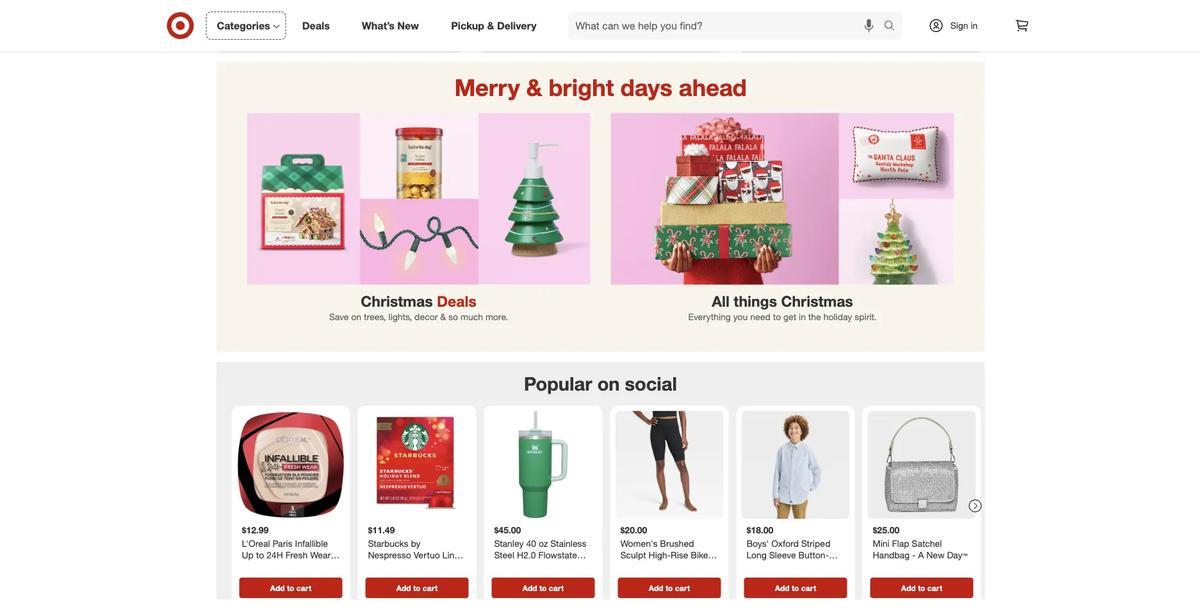 Task type: vqa. For each thing, say whether or not it's contained in the screenshot.
$7
no



Task type: describe. For each thing, give the bounding box(es) containing it.
pickup & delivery
[[451, 19, 537, 32]]

flap
[[892, 538, 909, 550]]

mini flap satchel handbag - a new day™ image
[[868, 411, 976, 520]]

categories
[[217, 19, 270, 32]]

5 add to cart button from the left
[[744, 578, 847, 599]]

$18.00 boys' oxford striped long sleeve button- down shirt - art class™
[[747, 525, 839, 572]]

spirit.
[[855, 312, 877, 323]]

things
[[734, 293, 777, 311]]

social
[[625, 373, 677, 395]]

pickup
[[451, 19, 484, 32]]

merry
[[455, 73, 520, 102]]

cart for $11.49
[[423, 584, 438, 593]]

$12.99 link
[[237, 411, 345, 576]]

6 add to cart from the left
[[901, 584, 943, 593]]

mini
[[873, 538, 890, 550]]

new inside "what's new" link
[[397, 19, 419, 32]]

art
[[800, 561, 811, 572]]

- inside $25.00 mini flap satchel handbag - a new day™
[[912, 550, 916, 561]]

add to cart for $11.49
[[396, 584, 438, 593]]

pickup & delivery link
[[440, 12, 553, 40]]

what's new link
[[351, 12, 435, 40]]

5 cart from the left
[[801, 584, 816, 593]]

boys'
[[747, 538, 769, 550]]

to for $45.00
[[539, 584, 547, 593]]

the
[[808, 312, 821, 323]]

add to cart for $45.00
[[523, 584, 564, 593]]

oxford
[[772, 538, 799, 550]]

on inside "christmas deals save on trees, lights, decor & so much more."
[[351, 312, 361, 323]]

down
[[747, 561, 770, 572]]

to for $25.00
[[918, 584, 925, 593]]

sign in link
[[918, 12, 998, 40]]

5 add from the left
[[775, 584, 790, 593]]

ahead
[[679, 73, 747, 102]]

categories link
[[206, 12, 286, 40]]

lights,
[[389, 312, 412, 323]]

decor
[[415, 312, 438, 323]]

christmas inside the all things christmas everything you need to get in the holiday spirit.
[[781, 293, 853, 311]]

$11.49
[[368, 525, 395, 536]]

add to cart button for $11.49
[[366, 578, 469, 599]]

$18.00
[[747, 525, 774, 536]]

l'oreal paris infallible up to 24h fresh wear foundation in a powder - 0.31oz image
[[237, 411, 345, 520]]

add to cart for $20.00
[[649, 584, 690, 593]]

need
[[750, 312, 771, 323]]

on inside carousel region
[[598, 373, 620, 395]]

& for pickup
[[487, 19, 494, 32]]

& inside "christmas deals save on trees, lights, decor & so much more."
[[440, 312, 446, 323]]

cart for $45.00
[[549, 584, 564, 593]]

deals link
[[291, 12, 346, 40]]

0 vertical spatial in
[[971, 20, 978, 31]]

what's
[[362, 19, 395, 32]]

to for $12.99
[[287, 584, 294, 593]]

search
[[878, 21, 909, 33]]

days
[[621, 73, 672, 102]]

add to cart button for $12.99
[[239, 578, 342, 599]]

stanley 40 oz stainless steel h2.0 flowstate quencher tumbler - meadow image
[[489, 411, 597, 520]]

holiday
[[824, 312, 852, 323]]

$20.00 link
[[615, 411, 724, 576]]

striped
[[801, 538, 831, 550]]

add for $20.00
[[649, 584, 663, 593]]

much
[[461, 312, 483, 323]]

$12.99
[[242, 525, 269, 536]]

you
[[733, 312, 748, 323]]



Task type: locate. For each thing, give the bounding box(es) containing it.
deals
[[302, 19, 330, 32], [437, 293, 477, 311]]

on left social
[[598, 373, 620, 395]]

$11.49 link
[[363, 411, 471, 576]]

save
[[329, 312, 349, 323]]

to for $20.00
[[666, 584, 673, 593]]

all things christmas everything you need to get in the holiday spirit.
[[688, 293, 877, 323]]

to inside the all things christmas everything you need to get in the holiday spirit.
[[773, 312, 781, 323]]

0 vertical spatial on
[[351, 312, 361, 323]]

1 vertical spatial deals
[[437, 293, 477, 311]]

0 horizontal spatial christmas
[[361, 293, 433, 311]]

0 horizontal spatial on
[[351, 312, 361, 323]]

in left the
[[799, 312, 806, 323]]

0 vertical spatial &
[[487, 19, 494, 32]]

2 add to cart from the left
[[396, 584, 438, 593]]

cart
[[296, 584, 311, 593], [423, 584, 438, 593], [549, 584, 564, 593], [675, 584, 690, 593], [801, 584, 816, 593], [928, 584, 943, 593]]

popular
[[524, 373, 592, 395]]

4 add to cart from the left
[[649, 584, 690, 593]]

bright
[[549, 73, 614, 102]]

2 horizontal spatial &
[[526, 73, 542, 102]]

1 vertical spatial on
[[598, 373, 620, 395]]

6 add to cart button from the left
[[870, 578, 974, 599]]

1 horizontal spatial &
[[487, 19, 494, 32]]

- inside $18.00 boys' oxford striped long sleeve button- down shirt - art class™
[[794, 561, 797, 572]]

deals inside "christmas deals save on trees, lights, decor & so much more."
[[437, 293, 477, 311]]

add to cart button
[[239, 578, 342, 599], [366, 578, 469, 599], [492, 578, 595, 599], [618, 578, 721, 599], [744, 578, 847, 599], [870, 578, 974, 599]]

women's brushed sculpt high-rise bike shorts 10" - all in motion™ image
[[615, 411, 724, 520]]

1 add to cart from the left
[[270, 584, 311, 593]]

new right a
[[927, 550, 945, 561]]

$20.00
[[621, 525, 647, 536]]

1 vertical spatial in
[[799, 312, 806, 323]]

3 add from the left
[[523, 584, 537, 593]]

get
[[784, 312, 797, 323]]

cart for $20.00
[[675, 584, 690, 593]]

merry & bright days ahead
[[455, 73, 747, 102]]

- left a
[[912, 550, 916, 561]]

a
[[918, 550, 924, 561]]

& left bright
[[526, 73, 542, 102]]

1 cart from the left
[[296, 584, 311, 593]]

so
[[449, 312, 458, 323]]

2 vertical spatial &
[[440, 312, 446, 323]]

deals up so
[[437, 293, 477, 311]]

$25.00 mini flap satchel handbag - a new day™
[[873, 525, 968, 561]]

2 add from the left
[[396, 584, 411, 593]]

&
[[487, 19, 494, 32], [526, 73, 542, 102], [440, 312, 446, 323]]

6 add from the left
[[901, 584, 916, 593]]

christmas
[[361, 293, 433, 311], [781, 293, 853, 311]]

6 cart from the left
[[928, 584, 943, 593]]

1 horizontal spatial new
[[927, 550, 945, 561]]

What can we help you find? suggestions appear below search field
[[568, 12, 887, 40]]

cart for $12.99
[[296, 584, 311, 593]]

0 horizontal spatial &
[[440, 312, 446, 323]]

2 add to cart button from the left
[[366, 578, 469, 599]]

christmas up lights,
[[361, 293, 433, 311]]

to for $11.49
[[413, 584, 421, 593]]

1 add to cart button from the left
[[239, 578, 342, 599]]

to
[[773, 312, 781, 323], [287, 584, 294, 593], [413, 584, 421, 593], [539, 584, 547, 593], [666, 584, 673, 593], [792, 584, 799, 593], [918, 584, 925, 593]]

long
[[747, 550, 767, 561]]

3 add to cart button from the left
[[492, 578, 595, 599]]

& right pickup
[[487, 19, 494, 32]]

what's new
[[362, 19, 419, 32]]

-
[[912, 550, 916, 561], [794, 561, 797, 572]]

& left so
[[440, 312, 446, 323]]

in
[[971, 20, 978, 31], [799, 312, 806, 323]]

starbucks by nespresso vertuo line pods - starbucks holiday blend (target exclusive) image
[[363, 411, 471, 520]]

2 cart from the left
[[423, 584, 438, 593]]

add to cart button for $45.00
[[492, 578, 595, 599]]

1 vertical spatial &
[[526, 73, 542, 102]]

1 horizontal spatial in
[[971, 20, 978, 31]]

0 horizontal spatial deals
[[302, 19, 330, 32]]

sleeve
[[769, 550, 796, 561]]

all
[[712, 293, 730, 311]]

christmas deals save on trees, lights, decor & so much more.
[[329, 293, 508, 323]]

shirt
[[772, 561, 791, 572]]

add to cart for $12.99
[[270, 584, 311, 593]]

class™
[[813, 561, 839, 572]]

new right what's
[[397, 19, 419, 32]]

handbag
[[873, 550, 910, 561]]

on right save
[[351, 312, 361, 323]]

christmas inside "christmas deals save on trees, lights, decor & so much more."
[[361, 293, 433, 311]]

& for merry
[[526, 73, 542, 102]]

0 vertical spatial deals
[[302, 19, 330, 32]]

add for $11.49
[[396, 584, 411, 593]]

1 horizontal spatial on
[[598, 373, 620, 395]]

$45.00
[[494, 525, 521, 536]]

3 add to cart from the left
[[523, 584, 564, 593]]

0 horizontal spatial -
[[794, 561, 797, 572]]

trees,
[[364, 312, 386, 323]]

add
[[270, 584, 285, 593], [396, 584, 411, 593], [523, 584, 537, 593], [649, 584, 663, 593], [775, 584, 790, 593], [901, 584, 916, 593]]

sign
[[951, 20, 968, 31]]

new inside $25.00 mini flap satchel handbag - a new day™
[[927, 550, 945, 561]]

add to cart button for $20.00
[[618, 578, 721, 599]]

search button
[[878, 12, 909, 42]]

1 add from the left
[[270, 584, 285, 593]]

add for $45.00
[[523, 584, 537, 593]]

4 add from the left
[[649, 584, 663, 593]]

1 horizontal spatial -
[[912, 550, 916, 561]]

0 horizontal spatial new
[[397, 19, 419, 32]]

boys' oxford striped long sleeve button-down shirt - art class™ image
[[742, 411, 850, 520]]

in inside the all things christmas everything you need to get in the holiday spirit.
[[799, 312, 806, 323]]

4 cart from the left
[[675, 584, 690, 593]]

button-
[[799, 550, 829, 561]]

1 horizontal spatial christmas
[[781, 293, 853, 311]]

in right sign
[[971, 20, 978, 31]]

delivery
[[497, 19, 537, 32]]

popular on social
[[524, 373, 677, 395]]

everything
[[688, 312, 731, 323]]

4 add to cart button from the left
[[618, 578, 721, 599]]

2 christmas from the left
[[781, 293, 853, 311]]

0 horizontal spatial in
[[799, 312, 806, 323]]

sign in
[[951, 20, 978, 31]]

more.
[[486, 312, 508, 323]]

day™
[[947, 550, 968, 561]]

$45.00 link
[[489, 411, 597, 576]]

1 horizontal spatial deals
[[437, 293, 477, 311]]

to for $18.00
[[792, 584, 799, 593]]

3 cart from the left
[[549, 584, 564, 593]]

on
[[351, 312, 361, 323], [598, 373, 620, 395]]

new
[[397, 19, 419, 32], [927, 550, 945, 561]]

christmas up the
[[781, 293, 853, 311]]

5 add to cart from the left
[[775, 584, 816, 593]]

1 christmas from the left
[[361, 293, 433, 311]]

$25.00
[[873, 525, 900, 536]]

carousel region
[[216, 362, 985, 600]]

0 vertical spatial new
[[397, 19, 419, 32]]

satchel
[[912, 538, 942, 550]]

add for $12.99
[[270, 584, 285, 593]]

add to cart
[[270, 584, 311, 593], [396, 584, 438, 593], [523, 584, 564, 593], [649, 584, 690, 593], [775, 584, 816, 593], [901, 584, 943, 593]]

deals left what's
[[302, 19, 330, 32]]

1 vertical spatial new
[[927, 550, 945, 561]]

- left 'art'
[[794, 561, 797, 572]]



